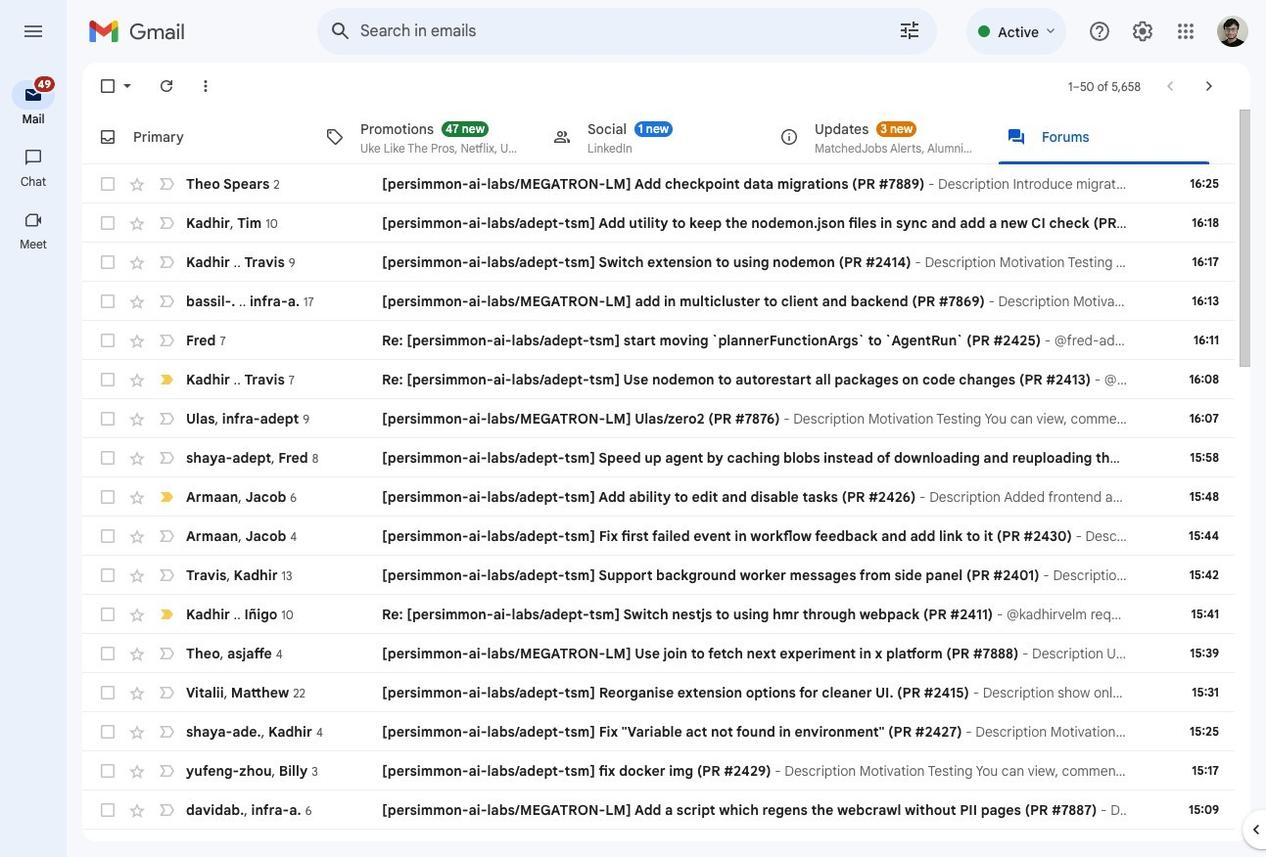 Task type: describe. For each thing, give the bounding box(es) containing it.
6 row from the top
[[82, 360, 1235, 400]]

refresh image
[[157, 76, 176, 96]]

settings image
[[1131, 20, 1155, 43]]

search in emails image
[[323, 14, 358, 49]]

4 row from the top
[[82, 282, 1235, 321]]

1 row from the top
[[82, 165, 1235, 204]]

2 row from the top
[[82, 204, 1235, 243]]

more email options image
[[196, 76, 215, 96]]

10 row from the top
[[82, 517, 1235, 556]]

7 row from the top
[[82, 400, 1235, 439]]

14 row from the top
[[82, 674, 1235, 713]]

main menu image
[[22, 20, 45, 43]]

16 row from the top
[[82, 752, 1235, 791]]

forums tab
[[991, 110, 1217, 165]]

3 heading from the top
[[0, 237, 67, 253]]

12 row from the top
[[82, 595, 1235, 635]]



Task type: locate. For each thing, give the bounding box(es) containing it.
5 row from the top
[[82, 321, 1235, 360]]

primary tab
[[82, 110, 308, 165]]

11 row from the top
[[82, 556, 1235, 595]]

1 heading from the top
[[0, 112, 67, 127]]

17 row from the top
[[82, 791, 1235, 831]]

social, one new message, tab
[[537, 110, 763, 165]]

15 row from the top
[[82, 713, 1235, 752]]

18 row from the top
[[82, 831, 1235, 858]]

13 row from the top
[[82, 635, 1235, 674]]

3 row from the top
[[82, 243, 1235, 282]]

9 row from the top
[[82, 478, 1235, 517]]

0 vertical spatial heading
[[0, 112, 67, 127]]

older image
[[1200, 76, 1219, 96]]

None checkbox
[[98, 76, 118, 96], [98, 174, 118, 194], [98, 292, 118, 311], [98, 370, 118, 390], [98, 449, 118, 468], [98, 488, 118, 507], [98, 566, 118, 586], [98, 644, 118, 664], [98, 723, 118, 742], [98, 762, 118, 782], [98, 801, 118, 821], [98, 840, 118, 858], [98, 76, 118, 96], [98, 174, 118, 194], [98, 292, 118, 311], [98, 370, 118, 390], [98, 449, 118, 468], [98, 488, 118, 507], [98, 566, 118, 586], [98, 644, 118, 664], [98, 723, 118, 742], [98, 762, 118, 782], [98, 801, 118, 821], [98, 840, 118, 858]]

2 heading from the top
[[0, 174, 67, 190]]

main content
[[82, 110, 1235, 858]]

advanced search options image
[[891, 11, 930, 50]]

1 vertical spatial heading
[[0, 174, 67, 190]]

Search in emails text field
[[360, 22, 844, 41]]

navigation
[[0, 63, 69, 858]]

updates, 3 new messages, tab
[[764, 110, 990, 165]]

tue, 7 may 2024, 15:09 element
[[1189, 840, 1219, 858]]

row
[[82, 165, 1235, 204], [82, 204, 1235, 243], [82, 243, 1235, 282], [82, 282, 1235, 321], [82, 321, 1235, 360], [82, 360, 1235, 400], [82, 400, 1235, 439], [82, 439, 1235, 478], [82, 478, 1235, 517], [82, 517, 1235, 556], [82, 556, 1235, 595], [82, 595, 1235, 635], [82, 635, 1235, 674], [82, 674, 1235, 713], [82, 713, 1235, 752], [82, 752, 1235, 791], [82, 791, 1235, 831], [82, 831, 1235, 858]]

None checkbox
[[98, 214, 118, 233], [98, 253, 118, 272], [98, 331, 118, 351], [98, 409, 118, 429], [98, 527, 118, 546], [98, 605, 118, 625], [98, 684, 118, 703], [98, 214, 118, 233], [98, 253, 118, 272], [98, 331, 118, 351], [98, 409, 118, 429], [98, 527, 118, 546], [98, 605, 118, 625], [98, 684, 118, 703]]

tab list
[[82, 110, 1235, 165]]

8 row from the top
[[82, 439, 1235, 478]]

gmail image
[[88, 12, 195, 51]]

Search in emails search field
[[317, 8, 938, 55]]

support image
[[1088, 20, 1112, 43]]

promotions, 47 new messages, tab
[[309, 110, 536, 165]]

2 vertical spatial heading
[[0, 237, 67, 253]]

heading
[[0, 112, 67, 127], [0, 174, 67, 190], [0, 237, 67, 253]]



Task type: vqa. For each thing, say whether or not it's contained in the screenshot.
the rightmost Chat
no



